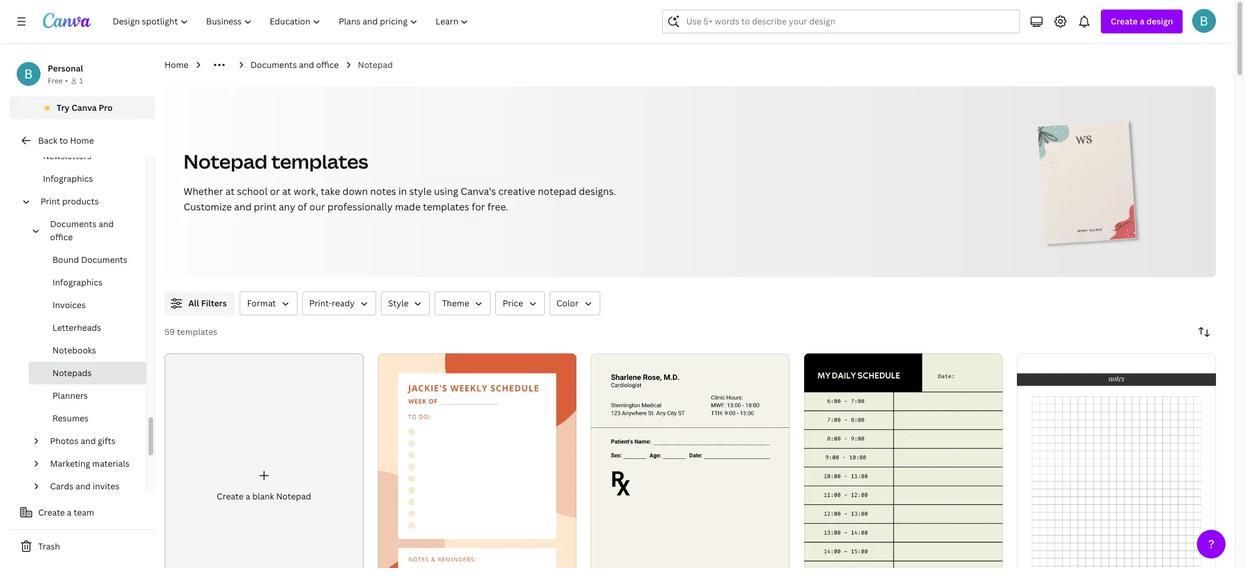 Task type: vqa. For each thing, say whether or not it's contained in the screenshot.
office
yes



Task type: describe. For each thing, give the bounding box(es) containing it.
photos and gifts button
[[45, 430, 139, 453]]

down
[[343, 185, 368, 198]]

free •
[[48, 76, 68, 86]]

notebooks
[[52, 345, 96, 356]]

notebooks link
[[29, 339, 146, 362]]

theme button
[[435, 292, 491, 315]]

•
[[65, 76, 68, 86]]

documents and office inside documents and office button
[[50, 218, 114, 243]]

1
[[79, 76, 83, 86]]

notepads
[[52, 367, 92, 379]]

photos and gifts
[[50, 435, 116, 447]]

take
[[321, 185, 340, 198]]

try
[[57, 102, 70, 113]]

create for create a design
[[1111, 16, 1138, 27]]

try canva pro
[[57, 102, 113, 113]]

create a team button
[[10, 501, 155, 525]]

infographics for newsletters
[[43, 173, 93, 184]]

2 vertical spatial documents
[[81, 254, 127, 265]]

all filters button
[[165, 292, 235, 315]]

print-ready button
[[302, 292, 376, 315]]

and inside whether at school or at work, take down notes in style using canva's creative notepad designs. customize and print any of our professionally made templates for free.
[[234, 200, 252, 213]]

free
[[48, 76, 63, 86]]

trash link
[[10, 535, 155, 559]]

color button
[[549, 292, 600, 315]]

back
[[38, 135, 57, 146]]

top level navigation element
[[105, 10, 479, 33]]

bound documents
[[52, 254, 127, 265]]

planners
[[52, 390, 88, 401]]

products
[[62, 196, 99, 207]]

team
[[74, 507, 94, 518]]

1 at from the left
[[226, 185, 235, 198]]

try canva pro button
[[10, 97, 155, 119]]

to
[[59, 135, 68, 146]]

invoices
[[52, 299, 86, 311]]

notepad
[[538, 185, 577, 198]]

made
[[395, 200, 421, 213]]

letterheads link
[[29, 317, 146, 339]]

1 horizontal spatial office
[[316, 59, 339, 70]]

notepad for notepad
[[358, 59, 393, 70]]

2 at from the left
[[282, 185, 291, 198]]

design
[[1147, 16, 1173, 27]]

templates inside whether at school or at work, take down notes in style using canva's creative notepad designs. customize and print any of our professionally made templates for free.
[[423, 200, 469, 213]]

any
[[279, 200, 295, 213]]

theme
[[442, 298, 469, 309]]

Search search field
[[686, 10, 1013, 33]]

for
[[472, 200, 485, 213]]

resumes
[[52, 413, 89, 424]]

notepad for notepad templates
[[184, 148, 267, 174]]

style
[[409, 185, 432, 198]]

1 vertical spatial home
[[70, 135, 94, 146]]

create a team
[[38, 507, 94, 518]]

using
[[434, 185, 458, 198]]

of
[[298, 200, 307, 213]]

documents inside button
[[50, 218, 97, 230]]

notepad templates
[[184, 148, 368, 174]]

documents and office button
[[45, 213, 139, 249]]

0 vertical spatial documents
[[250, 59, 297, 70]]

bound documents link
[[29, 249, 146, 271]]

marketing materials
[[50, 458, 130, 469]]

price button
[[496, 292, 545, 315]]

style
[[388, 298, 409, 309]]

a for blank
[[246, 491, 250, 502]]

bound
[[52, 254, 79, 265]]

and for cards and invites button
[[75, 481, 91, 492]]

and down top level navigation element
[[299, 59, 314, 70]]

letterheads
[[52, 322, 101, 333]]

black white simple minimalist grid paper notepad image
[[1017, 354, 1216, 568]]

print-
[[309, 298, 332, 309]]

designs.
[[579, 185, 616, 198]]

gifts
[[98, 435, 116, 447]]

invoices link
[[29, 294, 146, 317]]

a for team
[[67, 507, 72, 518]]

resumes link
[[29, 407, 146, 430]]

in
[[399, 185, 407, 198]]

create for create a team
[[38, 507, 65, 518]]

whether
[[184, 185, 223, 198]]

create a blank notepad
[[217, 491, 311, 502]]

0 vertical spatial documents and office
[[250, 59, 339, 70]]

pro
[[99, 102, 113, 113]]

notes
[[370, 185, 396, 198]]

print
[[254, 200, 276, 213]]



Task type: locate. For each thing, give the bounding box(es) containing it.
create for create a blank notepad
[[217, 491, 244, 502]]

print products
[[41, 196, 99, 207]]

color
[[557, 298, 579, 309]]

notepad
[[358, 59, 393, 70], [184, 148, 267, 174], [276, 491, 311, 502]]

format
[[247, 298, 276, 309]]

ready
[[332, 298, 355, 309]]

and for documents and office button
[[99, 218, 114, 230]]

creative
[[498, 185, 536, 198]]

documents and office down the "products"
[[50, 218, 114, 243]]

blank
[[252, 491, 274, 502]]

all filters
[[188, 298, 227, 309]]

documents down print products
[[50, 218, 97, 230]]

infographics link for bound documents
[[29, 271, 146, 294]]

create left design
[[1111, 16, 1138, 27]]

infographics down newsletters at top left
[[43, 173, 93, 184]]

create
[[1111, 16, 1138, 27], [217, 491, 244, 502], [38, 507, 65, 518]]

infographics link up the "products"
[[19, 168, 146, 190]]

print-ready
[[309, 298, 355, 309]]

2 vertical spatial templates
[[177, 326, 217, 337]]

2 horizontal spatial a
[[1140, 16, 1145, 27]]

1 vertical spatial infographics link
[[29, 271, 146, 294]]

0 horizontal spatial notepad
[[184, 148, 267, 174]]

None search field
[[663, 10, 1020, 33]]

back to home link
[[10, 129, 155, 153]]

templates for notepad templates
[[271, 148, 368, 174]]

newsletters
[[43, 150, 91, 162]]

infographics for bound documents
[[52, 277, 103, 288]]

1 horizontal spatial create
[[217, 491, 244, 502]]

and for photos and gifts button
[[81, 435, 96, 447]]

0 horizontal spatial home
[[70, 135, 94, 146]]

59 templates
[[165, 326, 217, 337]]

documents down documents and office button
[[81, 254, 127, 265]]

brad klo image
[[1192, 9, 1216, 33]]

2 vertical spatial notepad
[[276, 491, 311, 502]]

office down top level navigation element
[[316, 59, 339, 70]]

0 vertical spatial infographics
[[43, 173, 93, 184]]

0 vertical spatial templates
[[271, 148, 368, 174]]

create inside dropdown button
[[1111, 16, 1138, 27]]

light green black color blocks personal notepad image
[[804, 354, 1003, 568]]

create a design
[[1111, 16, 1173, 27]]

canva's
[[461, 185, 496, 198]]

documents and office down top level navigation element
[[250, 59, 339, 70]]

marketing materials button
[[45, 453, 139, 475]]

templates up "take"
[[271, 148, 368, 174]]

create left blank
[[217, 491, 244, 502]]

and left "gifts"
[[81, 435, 96, 447]]

1 vertical spatial infographics
[[52, 277, 103, 288]]

templates right 59
[[177, 326, 217, 337]]

marketing
[[50, 458, 90, 469]]

0 horizontal spatial create
[[38, 507, 65, 518]]

templates for 59 templates
[[177, 326, 217, 337]]

home
[[165, 59, 188, 70], [70, 135, 94, 146]]

work,
[[294, 185, 319, 198]]

1 vertical spatial documents
[[50, 218, 97, 230]]

a left blank
[[246, 491, 250, 502]]

1 horizontal spatial templates
[[271, 148, 368, 174]]

office
[[316, 59, 339, 70], [50, 231, 73, 243]]

create a design button
[[1101, 10, 1183, 33]]

a inside dropdown button
[[1140, 16, 1145, 27]]

style button
[[381, 292, 430, 315]]

documents down top level navigation element
[[250, 59, 297, 70]]

a left 'team' at the bottom of page
[[67, 507, 72, 518]]

orange peach white organic & watercolor personal notepad image
[[378, 354, 577, 568]]

1 horizontal spatial a
[[246, 491, 250, 502]]

newsletters link
[[19, 145, 146, 168]]

cards
[[50, 481, 73, 492]]

office inside button
[[50, 231, 73, 243]]

0 vertical spatial home
[[165, 59, 188, 70]]

notepad templates image
[[962, 86, 1216, 277], [1038, 121, 1136, 244]]

planners link
[[29, 385, 146, 407]]

1 vertical spatial office
[[50, 231, 73, 243]]

a for design
[[1140, 16, 1145, 27]]

documents
[[250, 59, 297, 70], [50, 218, 97, 230], [81, 254, 127, 265]]

whether at school or at work, take down notes in style using canva's creative notepad designs. customize and print any of our professionally made templates for free.
[[184, 185, 616, 213]]

2 vertical spatial a
[[67, 507, 72, 518]]

1 vertical spatial create
[[217, 491, 244, 502]]

at right 'or'
[[282, 185, 291, 198]]

trash
[[38, 541, 60, 552]]

infographics up 'invoices'
[[52, 277, 103, 288]]

home link
[[165, 58, 188, 72]]

materials
[[92, 458, 130, 469]]

beige black clean & minimal business notepad image
[[591, 354, 790, 568]]

and down school
[[234, 200, 252, 213]]

2 vertical spatial create
[[38, 507, 65, 518]]

create a blank notepad link
[[165, 354, 363, 568]]

photos
[[50, 435, 79, 447]]

infographics link down bound documents
[[29, 271, 146, 294]]

0 vertical spatial create
[[1111, 16, 1138, 27]]

1 vertical spatial notepad
[[184, 148, 267, 174]]

1 vertical spatial documents and office
[[50, 218, 114, 243]]

1 horizontal spatial documents and office
[[250, 59, 339, 70]]

1 vertical spatial a
[[246, 491, 250, 502]]

0 horizontal spatial a
[[67, 507, 72, 518]]

2 horizontal spatial templates
[[423, 200, 469, 213]]

1 horizontal spatial notepad
[[276, 491, 311, 502]]

0 horizontal spatial at
[[226, 185, 235, 198]]

0 horizontal spatial templates
[[177, 326, 217, 337]]

at left school
[[226, 185, 235, 198]]

format button
[[240, 292, 297, 315]]

personal
[[48, 63, 83, 74]]

print
[[41, 196, 60, 207]]

cards and invites
[[50, 481, 119, 492]]

0 horizontal spatial office
[[50, 231, 73, 243]]

filters
[[201, 298, 227, 309]]

1 horizontal spatial home
[[165, 59, 188, 70]]

professionally
[[328, 200, 393, 213]]

Sort by button
[[1192, 320, 1216, 344]]

office up bound
[[50, 231, 73, 243]]

1 horizontal spatial at
[[282, 185, 291, 198]]

templates down using
[[423, 200, 469, 213]]

0 vertical spatial a
[[1140, 16, 1145, 27]]

0 vertical spatial notepad
[[358, 59, 393, 70]]

create a blank notepad element
[[165, 354, 363, 568]]

canva
[[72, 102, 97, 113]]

invites
[[93, 481, 119, 492]]

create down cards
[[38, 507, 65, 518]]

our
[[309, 200, 325, 213]]

free.
[[488, 200, 508, 213]]

documents and office
[[250, 59, 339, 70], [50, 218, 114, 243]]

59
[[165, 326, 175, 337]]

price
[[503, 298, 523, 309]]

back to home
[[38, 135, 94, 146]]

0 vertical spatial infographics link
[[19, 168, 146, 190]]

school
[[237, 185, 268, 198]]

infographics link
[[19, 168, 146, 190], [29, 271, 146, 294]]

a inside button
[[67, 507, 72, 518]]

2 horizontal spatial create
[[1111, 16, 1138, 27]]

all
[[188, 298, 199, 309]]

print products link
[[36, 190, 139, 213]]

infographics link for newsletters
[[19, 168, 146, 190]]

0 vertical spatial office
[[316, 59, 339, 70]]

infographics
[[43, 173, 93, 184], [52, 277, 103, 288]]

0 horizontal spatial documents and office
[[50, 218, 114, 243]]

cards and invites button
[[45, 475, 139, 498]]

and down print products link
[[99, 218, 114, 230]]

create inside button
[[38, 507, 65, 518]]

and right cards
[[75, 481, 91, 492]]

2 horizontal spatial notepad
[[358, 59, 393, 70]]

1 vertical spatial templates
[[423, 200, 469, 213]]

a left design
[[1140, 16, 1145, 27]]

customize
[[184, 200, 232, 213]]

or
[[270, 185, 280, 198]]



